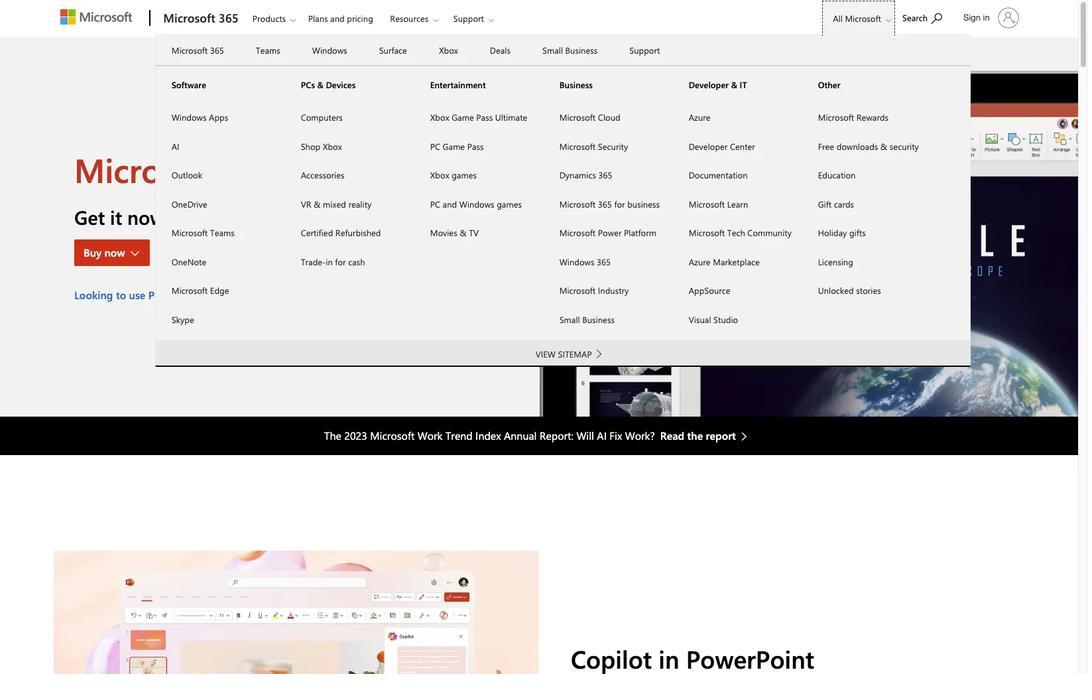 Task type: describe. For each thing, give the bounding box(es) containing it.
microsoft rewards
[[819, 111, 889, 123]]

vr & mixed reality link
[[285, 189, 415, 218]]

the 2023 microsoft work trend index annual report: will ai fix work? read the report
[[325, 428, 737, 442]]

other element
[[803, 102, 932, 305]]

game for xbox
[[452, 111, 474, 123]]

trend
[[446, 428, 473, 442]]

buy
[[84, 246, 102, 260]]

xbox inside pcs & devices element
[[323, 140, 342, 152]]

microsoft learn link
[[673, 189, 803, 218]]

center
[[731, 140, 756, 152]]

movies
[[430, 227, 458, 238]]

holiday
[[819, 227, 848, 238]]

365 inside 'link'
[[597, 256, 611, 267]]

xbox for xbox game pass ultimate
[[430, 111, 450, 123]]

annual
[[504, 428, 537, 442]]

teams link
[[240, 36, 296, 65]]

microsoft image
[[61, 9, 132, 25]]

accessories
[[301, 169, 345, 180]]

pc for pc game pass
[[430, 140, 441, 152]]

windows apps link
[[156, 103, 285, 132]]

documentation
[[689, 169, 748, 180]]

pc game pass link
[[415, 132, 544, 161]]

now inside dropdown button
[[105, 246, 125, 260]]

microsoft edge link
[[156, 276, 285, 305]]

view sitemap link
[[474, 341, 653, 365]]

education
[[819, 169, 856, 180]]

windows 365
[[560, 256, 611, 267]]

0 vertical spatial small business link
[[527, 36, 614, 65]]

0 horizontal spatial games
[[452, 169, 477, 180]]

1 vertical spatial microsoft 365
[[172, 44, 224, 56]]

shop xbox link
[[285, 132, 415, 161]]

pass for pc game pass
[[468, 140, 484, 152]]

developer for developer center
[[689, 140, 728, 152]]

entertainment element
[[415, 102, 544, 247]]

plans and pricing
[[308, 13, 373, 24]]

sign in
[[964, 13, 991, 23]]

pc and windows games
[[430, 198, 522, 209]]

entertainment
[[430, 79, 486, 90]]

1 vertical spatial the
[[688, 428, 704, 442]]

sign in link
[[956, 2, 1025, 34]]

windows for windows 365
[[560, 256, 595, 267]]

apps
[[209, 111, 228, 123]]

visual studio
[[689, 314, 739, 325]]

software element
[[156, 102, 285, 334]]

in for sign
[[984, 13, 991, 23]]

0 horizontal spatial sign
[[269, 288, 290, 302]]

0 vertical spatial powerpoint
[[228, 148, 401, 192]]

report:
[[540, 428, 574, 442]]

dynamics
[[560, 169, 597, 180]]

software
[[172, 79, 206, 90]]

trade-in for cash
[[301, 256, 365, 267]]

tv
[[469, 227, 479, 238]]

entertainment heading
[[415, 66, 544, 103]]

get it now with a microsoft 365 subscription.
[[74, 205, 467, 230]]

index
[[476, 428, 501, 442]]

pcs & devices element
[[285, 102, 415, 276]]

ai link
[[156, 132, 285, 161]]

xbox game pass ultimate link
[[415, 103, 544, 132]]

onedrive
[[172, 198, 207, 209]]

plans
[[308, 13, 328, 24]]

microsoft power platform
[[560, 227, 657, 238]]

documentation link
[[673, 161, 803, 189]]

certified refurbished link
[[285, 218, 415, 247]]

business
[[628, 198, 660, 209]]

pricing
[[347, 13, 373, 24]]

software heading
[[156, 66, 285, 103]]

free
[[819, 140, 835, 152]]

unlocked stories
[[819, 285, 882, 296]]

skype link
[[156, 305, 285, 334]]

windows inside the entertainment element
[[460, 198, 495, 209]]

business heading
[[544, 66, 673, 103]]

products
[[253, 13, 286, 24]]

sitemap
[[558, 348, 592, 360]]

cash
[[348, 256, 365, 267]]

trade-in for cash link
[[285, 247, 415, 276]]

stories
[[857, 285, 882, 296]]

microsoft teams link
[[156, 218, 285, 247]]

microsoft security
[[560, 140, 629, 152]]

xbox games
[[430, 169, 477, 180]]

small business inside business element
[[560, 314, 615, 325]]

downloads
[[837, 140, 879, 152]]

get
[[74, 205, 105, 230]]

read
[[661, 428, 685, 442]]

learn
[[728, 198, 749, 209]]

looking to use powerpoint on the web? sign in link
[[74, 288, 320, 303]]

device screen showing a presentation open in powerpoint image
[[539, 37, 1079, 416]]

ai inside software element
[[172, 140, 180, 152]]

pcs & devices heading
[[285, 66, 415, 103]]

2023
[[345, 428, 367, 442]]

1 horizontal spatial games
[[497, 198, 522, 209]]

vr
[[301, 198, 312, 209]]

microsoft security link
[[544, 132, 673, 161]]

gifts
[[850, 227, 866, 238]]

pcs & devices
[[301, 79, 356, 90]]

microsoft 365 for business
[[560, 198, 660, 209]]

teams inside microsoft teams link
[[210, 227, 235, 238]]

other
[[819, 79, 841, 90]]

developer center link
[[673, 132, 803, 161]]

other heading
[[803, 66, 932, 103]]

appsource
[[689, 285, 731, 296]]

game for pc
[[443, 140, 465, 152]]

gift
[[819, 198, 832, 209]]

Search search field
[[896, 2, 956, 32]]

a
[[213, 205, 223, 230]]

in for trade-
[[326, 256, 333, 267]]

reality
[[349, 198, 372, 209]]

1 vertical spatial ai
[[597, 428, 607, 442]]

microsoft tech community link
[[673, 218, 803, 247]]

and for pc
[[443, 198, 457, 209]]

for for cash
[[335, 256, 346, 267]]

certified
[[301, 227, 333, 238]]

security
[[598, 140, 629, 152]]

licensing
[[819, 256, 854, 267]]



Task type: locate. For each thing, give the bounding box(es) containing it.
& for vr & mixed reality
[[314, 198, 321, 209]]

pc and windows games link
[[415, 189, 544, 218]]

1 azure from the top
[[689, 111, 711, 123]]

0 horizontal spatial teams
[[210, 227, 235, 238]]

business down microsoft industry
[[583, 314, 615, 325]]

education link
[[803, 161, 932, 189]]

0 vertical spatial games
[[452, 169, 477, 180]]

microsoft 365
[[163, 10, 239, 26], [172, 44, 224, 56]]

0 horizontal spatial now
[[105, 246, 125, 260]]

0 vertical spatial and
[[331, 13, 345, 24]]

teams down onedrive link at top
[[210, 227, 235, 238]]

0 vertical spatial support
[[454, 13, 484, 24]]

all
[[834, 13, 843, 24]]

0 vertical spatial small business
[[543, 44, 598, 56]]

0 horizontal spatial powerpoint
[[148, 288, 204, 302]]

0 vertical spatial business
[[566, 44, 598, 56]]

sign right search search field at right top
[[964, 13, 981, 23]]

0 vertical spatial pc
[[430, 140, 441, 152]]

work
[[418, 428, 443, 442]]

read the report link
[[661, 428, 754, 444]]

support for support dropdown button
[[454, 13, 484, 24]]

2 vertical spatial business
[[583, 314, 615, 325]]

small right the deals
[[543, 44, 563, 56]]

0 horizontal spatial the
[[222, 288, 238, 302]]

1 vertical spatial small business link
[[544, 305, 673, 334]]

0 horizontal spatial support
[[454, 13, 484, 24]]

1 horizontal spatial now
[[127, 205, 165, 230]]

windows for windows
[[312, 44, 347, 56]]

for inside pcs & devices element
[[335, 256, 346, 267]]

game up pc game pass
[[452, 111, 474, 123]]

appsource link
[[673, 276, 803, 305]]

for left cash
[[335, 256, 346, 267]]

pc for pc and windows games
[[430, 198, 441, 209]]

0 vertical spatial in
[[984, 13, 991, 23]]

1 vertical spatial pc
[[430, 198, 441, 209]]

small inside business element
[[560, 314, 580, 325]]

0 vertical spatial microsoft 365
[[163, 10, 239, 26]]

shop
[[301, 140, 321, 152]]

onedrive link
[[156, 189, 285, 218]]

developer left it
[[689, 79, 729, 90]]

and inside pc and windows games link
[[443, 198, 457, 209]]

pass left ultimate
[[477, 111, 493, 123]]

game
[[452, 111, 474, 123], [443, 140, 465, 152]]

xbox up entertainment
[[439, 44, 458, 56]]

developer inside heading
[[689, 79, 729, 90]]

vr & mixed reality
[[301, 198, 372, 209]]

microsoft
[[163, 10, 215, 26], [846, 13, 882, 24], [172, 44, 208, 56], [560, 111, 596, 123], [819, 111, 855, 123], [560, 140, 596, 152], [74, 148, 219, 192], [560, 198, 596, 209], [689, 198, 725, 209], [228, 205, 312, 230], [172, 227, 208, 238], [560, 227, 596, 238], [689, 227, 725, 238], [172, 285, 208, 296], [560, 285, 596, 296], [370, 428, 415, 442]]

2 vertical spatial in
[[293, 288, 302, 302]]

windows down xbox games link
[[460, 198, 495, 209]]

azure marketplace link
[[673, 247, 803, 276]]

1 horizontal spatial sign
[[964, 13, 981, 23]]

powerpoint up the vr
[[228, 148, 401, 192]]

plans and pricing link
[[302, 1, 379, 33]]

0 vertical spatial game
[[452, 111, 474, 123]]

trade-
[[301, 256, 326, 267]]

computers link
[[285, 103, 415, 132]]

0 vertical spatial small
[[543, 44, 563, 56]]

xbox for xbox
[[439, 44, 458, 56]]

windows for windows apps
[[172, 111, 207, 123]]

0 horizontal spatial ai
[[172, 140, 180, 152]]

1 vertical spatial small
[[560, 314, 580, 325]]

developer & it heading
[[673, 66, 803, 103]]

ai up outlook
[[172, 140, 180, 152]]

1 horizontal spatial support
[[630, 44, 661, 56]]

the
[[325, 428, 342, 442]]

azure up appsource
[[689, 256, 711, 267]]

1 horizontal spatial in
[[326, 256, 333, 267]]

deals
[[490, 44, 511, 56]]

business up microsoft cloud
[[560, 79, 593, 90]]

windows inside software element
[[172, 111, 207, 123]]

accessories link
[[285, 161, 415, 189]]

microsoft cloud
[[560, 111, 621, 123]]

windows inside 'link'
[[560, 256, 595, 267]]

& for movies & tv
[[460, 227, 467, 238]]

& for developer & it
[[732, 79, 738, 90]]

1 horizontal spatial for
[[615, 198, 626, 209]]

subscription.
[[355, 205, 467, 230]]

2 horizontal spatial in
[[984, 13, 991, 23]]

movies & tv link
[[415, 218, 544, 247]]

pcs
[[301, 79, 315, 90]]

support up xbox link
[[454, 13, 484, 24]]

looking to use powerpoint on the web? sign in
[[74, 288, 302, 302]]

1 vertical spatial azure
[[689, 256, 711, 267]]

small business link up business heading
[[527, 36, 614, 65]]

pc up movies
[[430, 198, 441, 209]]

microsoft tech community
[[689, 227, 792, 238]]

1 vertical spatial games
[[497, 198, 522, 209]]

0 horizontal spatial in
[[293, 288, 302, 302]]

microsoft 365 link
[[157, 1, 243, 36], [156, 36, 240, 65]]

visual studio link
[[673, 305, 803, 334]]

business element
[[544, 102, 673, 334]]

cards
[[835, 198, 855, 209]]

in down trade-
[[293, 288, 302, 302]]

community
[[748, 227, 792, 238]]

dynamics 365 link
[[544, 161, 673, 189]]

free downloads & security link
[[803, 132, 932, 161]]

2 azure from the top
[[689, 256, 711, 267]]

looking
[[74, 288, 113, 302]]

to
[[116, 288, 126, 302]]

windows link
[[296, 36, 363, 65]]

1 horizontal spatial the
[[688, 428, 704, 442]]

all microsoft
[[834, 13, 882, 24]]

holiday gifts
[[819, 227, 866, 238]]

azure for azure
[[689, 111, 711, 123]]

azure up developer center
[[689, 111, 711, 123]]

0 vertical spatial for
[[615, 198, 626, 209]]

support up business heading
[[630, 44, 661, 56]]

for for business
[[615, 198, 626, 209]]

1 vertical spatial now
[[105, 246, 125, 260]]

small business
[[543, 44, 598, 56], [560, 314, 615, 325]]

microsoft inside "link"
[[689, 198, 725, 209]]

xbox up pc game pass
[[430, 111, 450, 123]]

shop xbox
[[301, 140, 342, 152]]

industry
[[598, 285, 629, 296]]

studio
[[714, 314, 739, 325]]

microsoft inside other element
[[819, 111, 855, 123]]

fix
[[610, 428, 623, 442]]

now right it
[[127, 205, 165, 230]]

0 vertical spatial teams
[[256, 44, 281, 56]]

game up xbox games
[[443, 140, 465, 152]]

windows down plans and pricing
[[312, 44, 347, 56]]

outlook
[[172, 169, 202, 180]]

mixed
[[323, 198, 346, 209]]

2 developer from the top
[[689, 140, 728, 152]]

windows up microsoft industry
[[560, 256, 595, 267]]

now right buy
[[105, 246, 125, 260]]

and for plans
[[331, 13, 345, 24]]

business up business heading
[[566, 44, 598, 56]]

1 vertical spatial sign
[[269, 288, 290, 302]]

ai left fix
[[597, 428, 607, 442]]

pc up xbox games
[[430, 140, 441, 152]]

sign right web?
[[269, 288, 290, 302]]

visual
[[689, 314, 712, 325]]

ultimate
[[496, 111, 528, 123]]

will
[[577, 428, 595, 442]]

in left cash
[[326, 256, 333, 267]]

in right search search field at right top
[[984, 13, 991, 23]]

0 horizontal spatial and
[[331, 13, 345, 24]]

1 vertical spatial pass
[[468, 140, 484, 152]]

and down xbox games
[[443, 198, 457, 209]]

microsoft inside dropdown button
[[846, 13, 882, 24]]

business
[[566, 44, 598, 56], [560, 79, 593, 90], [583, 314, 615, 325]]

all microsoft button
[[823, 1, 896, 36]]

platform
[[624, 227, 657, 238]]

0 vertical spatial now
[[127, 205, 165, 230]]

microsoft inside 'link'
[[560, 227, 596, 238]]

pc game pass
[[430, 140, 484, 152]]

1 vertical spatial business
[[560, 79, 593, 90]]

teams down products
[[256, 44, 281, 56]]

& right the vr
[[314, 198, 321, 209]]

support inside dropdown button
[[454, 13, 484, 24]]

the right read
[[688, 428, 704, 442]]

1 vertical spatial small business
[[560, 314, 615, 325]]

onenote
[[172, 256, 207, 267]]

1 horizontal spatial and
[[443, 198, 457, 209]]

0 vertical spatial developer
[[689, 79, 729, 90]]

resources
[[390, 13, 429, 24]]

small business up business heading
[[543, 44, 598, 56]]

developer center
[[689, 140, 756, 152]]

search
[[903, 12, 928, 23]]

0 vertical spatial the
[[222, 288, 238, 302]]

1 vertical spatial game
[[443, 140, 465, 152]]

0 vertical spatial azure
[[689, 111, 711, 123]]

and inside plans and pricing link
[[331, 13, 345, 24]]

1 horizontal spatial ai
[[597, 428, 607, 442]]

for left business
[[615, 198, 626, 209]]

skype
[[172, 314, 194, 325]]

1 vertical spatial support
[[630, 44, 661, 56]]

& left tv
[[460, 227, 467, 238]]

small business down microsoft industry
[[560, 314, 615, 325]]

developer up documentation
[[689, 140, 728, 152]]

onenote link
[[156, 247, 285, 276]]

now
[[127, 205, 165, 230], [105, 246, 125, 260]]

& inside the entertainment element
[[460, 227, 467, 238]]

products button
[[244, 1, 307, 36]]

teams inside teams link
[[256, 44, 281, 56]]

0 horizontal spatial for
[[335, 256, 346, 267]]

& left it
[[732, 79, 738, 90]]

business inside heading
[[560, 79, 593, 90]]

1 vertical spatial powerpoint
[[148, 288, 204, 302]]

1 vertical spatial teams
[[210, 227, 235, 238]]

and right the plans
[[331, 13, 345, 24]]

surface
[[379, 44, 407, 56]]

0 vertical spatial sign
[[964, 13, 981, 23]]

xbox right shop
[[323, 140, 342, 152]]

1 pc from the top
[[430, 140, 441, 152]]

the right on
[[222, 288, 238, 302]]

windows left apps
[[172, 111, 207, 123]]

& inside other element
[[881, 140, 888, 152]]

pc
[[430, 140, 441, 152], [430, 198, 441, 209]]

small business link
[[527, 36, 614, 65], [544, 305, 673, 334]]

powerpoint up skype at the left top of page
[[148, 288, 204, 302]]

1 horizontal spatial teams
[[256, 44, 281, 56]]

support for support link
[[630, 44, 661, 56]]

pass down xbox game pass ultimate link
[[468, 140, 484, 152]]

developer & it element
[[673, 102, 803, 334]]

games down pc game pass
[[452, 169, 477, 180]]

& left security
[[881, 140, 888, 152]]

xbox games link
[[415, 161, 544, 189]]

small business link down the industry
[[544, 305, 673, 334]]

developer for developer & it
[[689, 79, 729, 90]]

0 vertical spatial pass
[[477, 111, 493, 123]]

azure for azure marketplace
[[689, 256, 711, 267]]

xbox for xbox games
[[430, 169, 450, 180]]

small up view sitemap link
[[560, 314, 580, 325]]

outlook link
[[156, 161, 285, 189]]

0 vertical spatial ai
[[172, 140, 180, 152]]

1 horizontal spatial powerpoint
[[228, 148, 401, 192]]

2 pc from the top
[[430, 198, 441, 209]]

developer
[[689, 79, 729, 90], [689, 140, 728, 152]]

1 vertical spatial in
[[326, 256, 333, 267]]

unlocked stories link
[[803, 276, 932, 305]]

for inside business element
[[615, 198, 626, 209]]

1 vertical spatial developer
[[689, 140, 728, 152]]

in inside pcs & devices element
[[326, 256, 333, 267]]

with
[[170, 205, 208, 230]]

on
[[207, 288, 219, 302]]

& for pcs & devices
[[318, 79, 324, 90]]

azure
[[689, 111, 711, 123], [689, 256, 711, 267]]

microsoft edge
[[172, 285, 229, 296]]

& right the pcs
[[318, 79, 324, 90]]

pass for xbox game pass ultimate
[[477, 111, 493, 123]]

gift cards
[[819, 198, 855, 209]]

games down xbox games link
[[497, 198, 522, 209]]

xbox down pc game pass
[[430, 169, 450, 180]]

microsoft learn
[[689, 198, 749, 209]]

1 vertical spatial and
[[443, 198, 457, 209]]

windows 365 link
[[544, 247, 673, 276]]

buy now
[[84, 246, 125, 260]]

1 vertical spatial for
[[335, 256, 346, 267]]

surface link
[[363, 36, 423, 65]]

it
[[110, 205, 122, 230]]

power
[[598, 227, 622, 238]]

1 developer from the top
[[689, 79, 729, 90]]

view
[[536, 348, 556, 360]]

deals link
[[474, 36, 527, 65]]



Task type: vqa. For each thing, say whether or not it's contained in the screenshot.
"Unlocked"
yes



